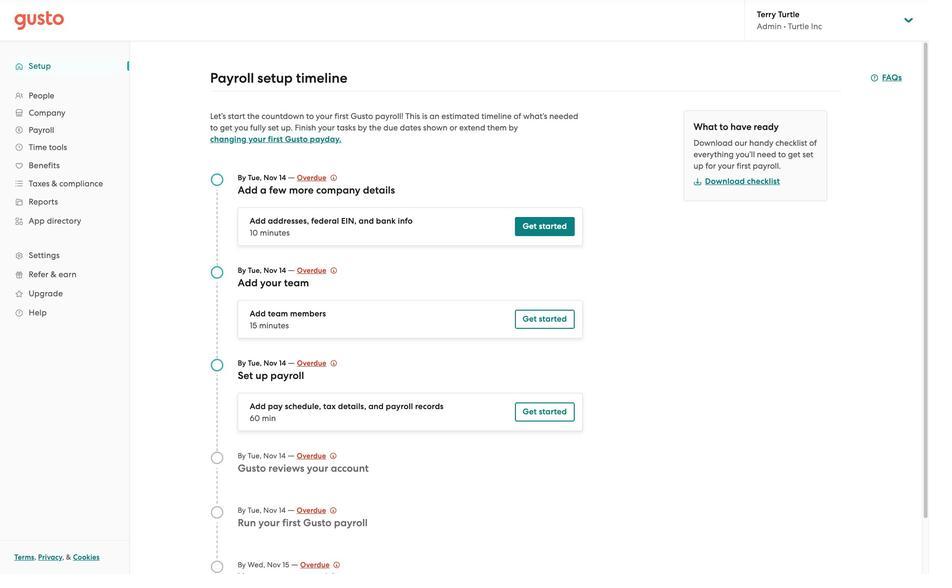 Task type: locate. For each thing, give the bounding box(es) containing it.
and right ein,
[[359, 216, 374, 226]]

first up tasks
[[335, 111, 349, 121]]

and inside add pay schedule, tax details, and payroll records 60 min
[[369, 402, 384, 412]]

5 by from the top
[[238, 507, 246, 515]]

2 vertical spatial get started button
[[515, 403, 575, 422]]

download up everything
[[694, 138, 733, 148]]

5 14 from the top
[[279, 507, 286, 515]]

the inside finish your tasks by the due dates shown or extend them by changing your first gusto payday.
[[369, 123, 382, 133]]

1 circle blank image from the top
[[210, 452, 224, 465]]

1 by tue, nov 14 — from the top
[[238, 173, 297, 182]]

3 get started button from the top
[[515, 403, 575, 422]]

0 vertical spatial get
[[220, 123, 233, 133]]

— up "reviews"
[[288, 451, 295, 461]]

up
[[694, 161, 704, 171], [256, 370, 268, 382]]

4 by tue, nov 14 — from the top
[[238, 451, 297, 461]]

1 horizontal spatial payroll
[[210, 70, 254, 87]]

tue, down 60
[[248, 452, 262, 461]]

1 vertical spatial get started
[[523, 314, 567, 324]]

terry
[[757, 10, 777, 20]]

get right the need
[[789, 150, 801, 159]]

3 started from the top
[[539, 407, 567, 417]]

1 vertical spatial download
[[706, 177, 746, 187]]

up right set
[[256, 370, 268, 382]]

3 get from the top
[[523, 407, 537, 417]]

add inside add addresses, federal ein, and bank info 10 minutes
[[250, 216, 266, 226]]

by for run your first gusto payroll
[[238, 507, 246, 515]]

your right "reviews"
[[307, 463, 328, 475]]

1 by from the left
[[358, 123, 367, 133]]

setup
[[258, 70, 293, 87]]

people
[[29, 91, 54, 100]]

2 vertical spatial started
[[539, 407, 567, 417]]

payroll
[[210, 70, 254, 87], [29, 125, 54, 135]]

2 horizontal spatial payroll
[[386, 402, 413, 412]]

set inside let's start the countdown to your first gusto payroll! this is an estimated                     timeline of what's needed to get you fully set up.
[[268, 123, 279, 133]]

handy
[[750, 138, 774, 148]]

3 tue, from the top
[[248, 359, 262, 368]]

by tue, nov 14 —
[[238, 173, 297, 182], [238, 266, 297, 275], [238, 358, 297, 368], [238, 451, 297, 461], [238, 506, 297, 515]]

2 vertical spatial payroll
[[334, 517, 368, 530]]

nov up a
[[264, 174, 277, 182]]

0 horizontal spatial 15
[[250, 321, 257, 331]]

finish
[[295, 123, 316, 133]]

start
[[228, 111, 245, 121]]

terms link
[[14, 554, 34, 562]]

let's start the countdown to your first gusto payroll! this is an estimated                     timeline of what's needed to get you fully set up.
[[210, 111, 579, 133]]

first down up.
[[268, 134, 283, 145]]

15 for team
[[250, 321, 257, 331]]

tue, for run your first gusto payroll
[[248, 507, 262, 515]]

records
[[415, 402, 444, 412]]

taxes & compliance button
[[10, 175, 120, 192]]

minutes inside 'add team members 15 minutes'
[[259, 321, 289, 331]]

overdue button down run your first gusto payroll
[[300, 560, 340, 571]]

timeline
[[296, 70, 348, 87], [482, 111, 512, 121]]

by inside by wed, nov 15 —
[[238, 561, 246, 570]]

1 horizontal spatial up
[[694, 161, 704, 171]]

0 vertical spatial minutes
[[260, 228, 290, 238]]

3 by tue, nov 14 — from the top
[[238, 358, 297, 368]]

by right tasks
[[358, 123, 367, 133]]

help
[[29, 308, 47, 318]]

10
[[250, 228, 258, 238]]

download checklist
[[706, 177, 781, 187]]

•
[[784, 22, 786, 31]]

up.
[[281, 123, 293, 133]]

1 vertical spatial payroll
[[386, 402, 413, 412]]

circle blank image
[[210, 452, 224, 465], [210, 561, 224, 574]]

1 vertical spatial set
[[803, 150, 814, 159]]

4 by from the top
[[238, 452, 246, 461]]

download down the for
[[706, 177, 746, 187]]

0 vertical spatial payroll
[[210, 70, 254, 87]]

payroll inside dropdown button
[[29, 125, 54, 135]]

overdue up add a few more company details
[[297, 174, 327, 182]]

nov for your
[[264, 452, 277, 461]]

1 get started from the top
[[523, 222, 567, 232]]

15
[[250, 321, 257, 331], [283, 561, 289, 570]]

payroll up start at the left top of page
[[210, 70, 254, 87]]

—
[[288, 173, 295, 182], [288, 266, 295, 275], [288, 358, 295, 368], [288, 451, 295, 461], [288, 506, 295, 515], [291, 560, 298, 570]]

2 get from the top
[[523, 314, 537, 324]]

1 vertical spatial of
[[810, 138, 817, 148]]

0 vertical spatial &
[[52, 179, 57, 189]]

your up finish
[[316, 111, 333, 121]]

get started for team
[[523, 314, 567, 324]]

your inside the download our handy checklist of everything you'll need to get set up for your first payroll.
[[718, 161, 735, 171]]

& left earn
[[51, 270, 56, 279]]

by wed, nov 15 —
[[238, 560, 300, 570]]

gusto reviews your account
[[238, 463, 369, 475]]

1 horizontal spatial by
[[509, 123, 518, 133]]

14 up few
[[279, 174, 286, 182]]

overdue button for first
[[297, 505, 337, 517]]

your down fully
[[249, 134, 266, 145]]

cookies button
[[73, 552, 100, 564]]

add for add addresses, federal ein, and bank info 10 minutes
[[250, 216, 266, 226]]

3 14 from the top
[[279, 359, 286, 368]]

overdue button up gusto reviews your account
[[297, 451, 337, 462]]

tue, for set up payroll
[[248, 359, 262, 368]]

0 horizontal spatial get
[[220, 123, 233, 133]]

1 vertical spatial checklist
[[748, 177, 781, 187]]

1 vertical spatial the
[[369, 123, 382, 133]]

add for add your team
[[238, 277, 258, 289]]

your inside let's start the countdown to your first gusto payroll! this is an estimated                     timeline of what's needed to get you fully set up.
[[316, 111, 333, 121]]

gusto inside let's start the countdown to your first gusto payroll! this is an estimated                     timeline of what's needed to get you fully set up.
[[351, 111, 373, 121]]

0 horizontal spatial up
[[256, 370, 268, 382]]

gusto
[[351, 111, 373, 121], [285, 134, 308, 145], [238, 463, 266, 475], [303, 517, 332, 530]]

0 horizontal spatial payroll
[[271, 370, 304, 382]]

team inside 'add team members 15 minutes'
[[268, 309, 288, 319]]

your up 'add team members 15 minutes'
[[260, 277, 282, 289]]

0 vertical spatial download
[[694, 138, 733, 148]]

timeline right setup
[[296, 70, 348, 87]]

get up changing
[[220, 123, 233, 133]]

2 tue, from the top
[[248, 267, 262, 275]]

terms
[[14, 554, 34, 562]]

overdue up gusto reviews your account
[[297, 452, 326, 461]]

have
[[731, 122, 752, 133]]

0 vertical spatial set
[[268, 123, 279, 133]]

0 vertical spatial started
[[539, 222, 567, 232]]

5 tue, from the top
[[248, 507, 262, 515]]

14 up run your first gusto payroll
[[279, 507, 286, 515]]

& left "cookies" button
[[66, 554, 71, 562]]

to right the need
[[779, 150, 787, 159]]

2 vertical spatial get started
[[523, 407, 567, 417]]

14 for few
[[279, 174, 286, 182]]

get for add your team
[[523, 314, 537, 324]]

0 horizontal spatial timeline
[[296, 70, 348, 87]]

your
[[316, 111, 333, 121], [318, 123, 335, 133], [249, 134, 266, 145], [718, 161, 735, 171], [260, 277, 282, 289], [307, 463, 328, 475], [259, 517, 280, 530]]

add addresses, federal ein, and bank info 10 minutes
[[250, 216, 413, 238]]

gusto inside finish your tasks by the due dates shown or extend them by changing your first gusto payday.
[[285, 134, 308, 145]]

overdue up run your first gusto payroll
[[297, 507, 326, 515]]

15 for wed,
[[283, 561, 289, 570]]

payroll.
[[753, 161, 782, 171]]

overdue button for your
[[297, 451, 337, 462]]

2 by tue, nov 14 — from the top
[[238, 266, 297, 275]]

0 horizontal spatial ,
[[34, 554, 36, 562]]

by tue, nov 14 — up set up payroll
[[238, 358, 297, 368]]

inc
[[812, 22, 823, 31]]

, left cookies
[[62, 554, 64, 562]]

home image
[[14, 11, 64, 30]]

— up more
[[288, 173, 295, 182]]

overdue button up run your first gusto payroll
[[297, 505, 337, 517]]

help link
[[10, 304, 120, 322]]

list
[[0, 87, 129, 323]]

1 horizontal spatial the
[[369, 123, 382, 133]]

a
[[260, 184, 267, 197]]

the inside let's start the countdown to your first gusto payroll! this is an estimated                     timeline of what's needed to get you fully set up.
[[247, 111, 260, 121]]

tue, for add a few more company details
[[248, 174, 262, 182]]

wed,
[[248, 561, 265, 570]]

turtle
[[779, 10, 800, 20], [788, 22, 810, 31]]

set right the need
[[803, 150, 814, 159]]

compliance
[[59, 179, 103, 189]]

set inside the download our handy checklist of everything you'll need to get set up for your first payroll.
[[803, 150, 814, 159]]

checklist down payroll.
[[748, 177, 781, 187]]

first
[[335, 111, 349, 121], [268, 134, 283, 145], [737, 161, 751, 171], [283, 517, 301, 530]]

nov right wed,
[[267, 561, 281, 570]]

5 by tue, nov 14 — from the top
[[238, 506, 297, 515]]

2 get started button from the top
[[515, 310, 575, 329]]

minutes down add your team
[[259, 321, 289, 331]]

tue, up set
[[248, 359, 262, 368]]

turtle up •
[[779, 10, 800, 20]]

get started button
[[515, 217, 575, 236], [515, 310, 575, 329], [515, 403, 575, 422]]

0 horizontal spatial payroll
[[29, 125, 54, 135]]

up left the for
[[694, 161, 704, 171]]

overdue up add your team
[[297, 267, 327, 275]]

1 horizontal spatial get
[[789, 150, 801, 159]]

— for few
[[288, 173, 295, 182]]

faqs button
[[871, 72, 903, 84]]

by tue, nov 14 — for first
[[238, 506, 297, 515]]

nov up set up payroll
[[264, 359, 277, 368]]

1 vertical spatial team
[[268, 309, 288, 319]]

1 vertical spatial timeline
[[482, 111, 512, 121]]

team left members
[[268, 309, 288, 319]]

payroll button
[[10, 122, 120, 139]]

15 down add your team
[[250, 321, 257, 331]]

3 get started from the top
[[523, 407, 567, 417]]

1 horizontal spatial ,
[[62, 554, 64, 562]]

0 vertical spatial get
[[523, 222, 537, 232]]

0 horizontal spatial set
[[268, 123, 279, 133]]

1 vertical spatial &
[[51, 270, 56, 279]]

download inside the download our handy checklist of everything you'll need to get set up for your first payroll.
[[694, 138, 733, 148]]

1 vertical spatial payroll
[[29, 125, 54, 135]]

by tue, nov 14 — for your
[[238, 451, 297, 461]]

overdue button up tax
[[297, 358, 337, 369]]

2 vertical spatial get
[[523, 407, 537, 417]]

0 vertical spatial payroll
[[271, 370, 304, 382]]

by tue, nov 14 — up "reviews"
[[238, 451, 297, 461]]

checklist up the need
[[776, 138, 808, 148]]

— up set up payroll
[[288, 358, 295, 368]]

nov up add your team
[[264, 267, 277, 275]]

— right wed,
[[291, 560, 298, 570]]

refer & earn
[[29, 270, 77, 279]]

1 tue, from the top
[[248, 174, 262, 182]]

overdue button up add a few more company details
[[297, 172, 337, 184]]

to left have
[[720, 122, 729, 133]]

by tue, nov 14 — up run
[[238, 506, 297, 515]]

15 inside 'add team members 15 minutes'
[[250, 321, 257, 331]]

finish your tasks by the due dates shown or extend them by changing your first gusto payday.
[[210, 123, 518, 145]]

add
[[238, 184, 258, 197], [250, 216, 266, 226], [238, 277, 258, 289], [250, 309, 266, 319], [250, 402, 266, 412]]

team up members
[[284, 277, 309, 289]]

you
[[235, 123, 248, 133]]

minutes inside add addresses, federal ein, and bank info 10 minutes
[[260, 228, 290, 238]]

dates
[[400, 123, 421, 133]]

0 horizontal spatial by
[[358, 123, 367, 133]]

2 circle blank image from the top
[[210, 561, 224, 574]]

nov up "reviews"
[[264, 452, 277, 461]]

first down you'll at the top right
[[737, 161, 751, 171]]

your right the for
[[718, 161, 735, 171]]

1 vertical spatial circle blank image
[[210, 561, 224, 574]]

overdue up set up payroll
[[297, 359, 327, 368]]

the left due
[[369, 123, 382, 133]]

0 vertical spatial circle blank image
[[210, 452, 224, 465]]

1 vertical spatial minutes
[[259, 321, 289, 331]]

add inside 'add team members 15 minutes'
[[250, 309, 266, 319]]

1 horizontal spatial set
[[803, 150, 814, 159]]

0 horizontal spatial of
[[514, 111, 522, 121]]

for
[[706, 161, 716, 171]]

— for your
[[288, 451, 295, 461]]

time tools button
[[10, 139, 120, 156]]

2 vertical spatial &
[[66, 554, 71, 562]]

settings
[[29, 251, 60, 260]]

0 vertical spatial 15
[[250, 321, 257, 331]]

overdue button
[[297, 172, 337, 184], [297, 265, 337, 277], [297, 358, 337, 369], [297, 451, 337, 462], [297, 505, 337, 517], [300, 560, 340, 571]]

set up changing your first gusto payday. button
[[268, 123, 279, 133]]

0 vertical spatial get started
[[523, 222, 567, 232]]

get inside let's start the countdown to your first gusto payroll! this is an estimated                     timeline of what's needed to get you fully set up.
[[220, 123, 233, 133]]

0 vertical spatial checklist
[[776, 138, 808, 148]]

1 vertical spatial get
[[523, 314, 537, 324]]

overdue for first
[[297, 507, 326, 515]]

0 vertical spatial get started button
[[515, 217, 575, 236]]

overdue button for few
[[297, 172, 337, 184]]

14 up set up payroll
[[279, 359, 286, 368]]

changing
[[210, 134, 247, 145]]

nov for few
[[264, 174, 277, 182]]

2 14 from the top
[[279, 267, 286, 275]]

&
[[52, 179, 57, 189], [51, 270, 56, 279], [66, 554, 71, 562]]

add inside add pay schedule, tax details, and payroll records 60 min
[[250, 402, 266, 412]]

overdue button up members
[[297, 265, 337, 277]]

tue, up add your team
[[248, 267, 262, 275]]

payroll!
[[375, 111, 404, 121]]

1 14 from the top
[[279, 174, 286, 182]]

get started button for add your team
[[515, 310, 575, 329]]

2 get started from the top
[[523, 314, 567, 324]]

app
[[29, 216, 45, 226]]

by tue, nov 14 — up a
[[238, 173, 297, 182]]

15 right wed,
[[283, 561, 289, 570]]

14 for your
[[279, 452, 286, 461]]

& right taxes
[[52, 179, 57, 189]]

14 up add your team
[[279, 267, 286, 275]]

15 inside by wed, nov 15 —
[[283, 561, 289, 570]]

payroll for payroll setup timeline
[[210, 70, 254, 87]]

14 up "reviews"
[[279, 452, 286, 461]]

turtle right •
[[788, 22, 810, 31]]

by
[[358, 123, 367, 133], [509, 123, 518, 133]]

first inside let's start the countdown to your first gusto payroll! this is an estimated                     timeline of what's needed to get you fully set up.
[[335, 111, 349, 121]]

tue, up run
[[248, 507, 262, 515]]

minutes down addresses,
[[260, 228, 290, 238]]

timeline up them
[[482, 111, 512, 121]]

up inside the download our handy checklist of everything you'll need to get set up for your first payroll.
[[694, 161, 704, 171]]

1 vertical spatial 15
[[283, 561, 289, 570]]

tue, up a
[[248, 174, 262, 182]]

the up fully
[[247, 111, 260, 121]]

by for add a few more company details
[[238, 174, 246, 182]]

nov up run your first gusto payroll
[[264, 507, 277, 515]]

1 vertical spatial get started button
[[515, 310, 575, 329]]

1 horizontal spatial payroll
[[334, 517, 368, 530]]

1 horizontal spatial 15
[[283, 561, 289, 570]]

— up add your team
[[288, 266, 295, 275]]

let's
[[210, 111, 226, 121]]

& inside dropdown button
[[52, 179, 57, 189]]

upgrade link
[[10, 285, 120, 302]]

0 vertical spatial the
[[247, 111, 260, 121]]

terry turtle admin • turtle inc
[[757, 10, 823, 31]]

1 vertical spatial and
[[369, 402, 384, 412]]

to inside the download our handy checklist of everything you'll need to get set up for your first payroll.
[[779, 150, 787, 159]]

3 by from the top
[[238, 359, 246, 368]]

1 vertical spatial started
[[539, 314, 567, 324]]

1 by from the top
[[238, 174, 246, 182]]

of
[[514, 111, 522, 121], [810, 138, 817, 148]]

0 vertical spatial timeline
[[296, 70, 348, 87]]

6 by from the top
[[238, 561, 246, 570]]

started for set up payroll
[[539, 407, 567, 417]]

1 horizontal spatial of
[[810, 138, 817, 148]]

payroll up time
[[29, 125, 54, 135]]

started for add your team
[[539, 314, 567, 324]]

1 horizontal spatial timeline
[[482, 111, 512, 121]]

1 , from the left
[[34, 554, 36, 562]]

by right them
[[509, 123, 518, 133]]

by for set up payroll
[[238, 359, 246, 368]]

0 vertical spatial and
[[359, 216, 374, 226]]

directory
[[47, 216, 81, 226]]

0 vertical spatial of
[[514, 111, 522, 121]]

to down let's
[[210, 123, 218, 133]]

download checklist link
[[694, 177, 781, 187]]

tue, for add your team
[[248, 267, 262, 275]]

2 started from the top
[[539, 314, 567, 324]]

company button
[[10, 104, 120, 122]]

by tue, nov 14 — up add your team
[[238, 266, 297, 275]]

4 tue, from the top
[[248, 452, 262, 461]]

— up run your first gusto payroll
[[288, 506, 295, 515]]

2 by from the top
[[238, 267, 246, 275]]

nov inside by wed, nov 15 —
[[267, 561, 281, 570]]

0 horizontal spatial the
[[247, 111, 260, 121]]

0 vertical spatial up
[[694, 161, 704, 171]]

and right details,
[[369, 402, 384, 412]]

get started for payroll
[[523, 407, 567, 417]]

, left privacy "link"
[[34, 554, 36, 562]]

by tue, nov 14 — for payroll
[[238, 358, 297, 368]]

1 vertical spatial get
[[789, 150, 801, 159]]

overdue for your
[[297, 452, 326, 461]]

4 14 from the top
[[279, 452, 286, 461]]



Task type: vqa. For each thing, say whether or not it's contained in the screenshot.
COMPANIES.
no



Task type: describe. For each thing, give the bounding box(es) containing it.
settings link
[[10, 247, 120, 264]]

payroll inside add pay schedule, tax details, and payroll records 60 min
[[386, 402, 413, 412]]

and inside add addresses, federal ein, and bank info 10 minutes
[[359, 216, 374, 226]]

& for earn
[[51, 270, 56, 279]]

terms , privacy , & cookies
[[14, 554, 100, 562]]

1 get started button from the top
[[515, 217, 575, 236]]

to up finish
[[306, 111, 314, 121]]

1 vertical spatial turtle
[[788, 22, 810, 31]]

what to have ready
[[694, 122, 779, 133]]

details
[[363, 184, 395, 197]]

overdue down run your first gusto payroll
[[300, 561, 330, 570]]

changing your first gusto payday. button
[[210, 134, 342, 145]]

add for add pay schedule, tax details, and payroll records 60 min
[[250, 402, 266, 412]]

— for payroll
[[288, 358, 295, 368]]

privacy link
[[38, 554, 62, 562]]

refer & earn link
[[10, 266, 120, 283]]

our
[[735, 138, 748, 148]]

add your team
[[238, 277, 309, 289]]

download for download our handy checklist of everything you'll need to get set up for your first payroll.
[[694, 138, 733, 148]]

14 for first
[[279, 507, 286, 515]]

your up payday.
[[318, 123, 335, 133]]

checklist inside the download our handy checklist of everything you'll need to get set up for your first payroll.
[[776, 138, 808, 148]]

circle blank image
[[210, 506, 224, 520]]

by tue, nov 14 — for few
[[238, 173, 297, 182]]

0 vertical spatial turtle
[[779, 10, 800, 20]]

by for add your team
[[238, 267, 246, 275]]

set up payroll
[[238, 370, 304, 382]]

app directory link
[[10, 212, 120, 230]]

due
[[384, 123, 398, 133]]

overdue for few
[[297, 174, 327, 182]]

what
[[694, 122, 718, 133]]

upgrade
[[29, 289, 63, 299]]

ready
[[754, 122, 779, 133]]

add for add team members 15 minutes
[[250, 309, 266, 319]]

download our handy checklist of everything you'll need to get set up for your first payroll.
[[694, 138, 817, 171]]

run
[[238, 517, 256, 530]]

taxes
[[29, 179, 50, 189]]

get for set up payroll
[[523, 407, 537, 417]]

overdue button for team
[[297, 265, 337, 277]]

set
[[238, 370, 253, 382]]

2 by from the left
[[509, 123, 518, 133]]

benefits
[[29, 161, 60, 170]]

or
[[450, 123, 458, 133]]

overdue button for payroll
[[297, 358, 337, 369]]

taxes & compliance
[[29, 179, 103, 189]]

you'll
[[736, 150, 756, 159]]

reports link
[[10, 193, 120, 211]]

60
[[250, 414, 260, 423]]

people button
[[10, 87, 120, 104]]

run your first gusto payroll
[[238, 517, 368, 530]]

add for add a few more company details
[[238, 184, 258, 197]]

extend
[[460, 123, 486, 133]]

federal
[[311, 216, 339, 226]]

by tue, nov 14 — for team
[[238, 266, 297, 275]]

payroll setup timeline
[[210, 70, 348, 87]]

payday.
[[310, 134, 342, 145]]

is
[[422, 111, 428, 121]]

more
[[289, 184, 314, 197]]

setup link
[[10, 57, 120, 75]]

get inside the download our handy checklist of everything you'll need to get set up for your first payroll.
[[789, 150, 801, 159]]

members
[[290, 309, 326, 319]]

your right run
[[259, 517, 280, 530]]

gusto navigation element
[[0, 41, 129, 338]]

by for gusto reviews your account
[[238, 452, 246, 461]]

download for download checklist
[[706, 177, 746, 187]]

privacy
[[38, 554, 62, 562]]

reviews
[[269, 463, 305, 475]]

what's
[[524, 111, 548, 121]]

estimated
[[442, 111, 480, 121]]

nov for payroll
[[264, 359, 277, 368]]

countdown
[[262, 111, 304, 121]]

schedule,
[[285, 402, 321, 412]]

timeline inside let's start the countdown to your first gusto payroll! this is an estimated                     timeline of what's needed to get you fully set up.
[[482, 111, 512, 121]]

info
[[398, 216, 413, 226]]

company
[[316, 184, 361, 197]]

2 , from the left
[[62, 554, 64, 562]]

an
[[430, 111, 440, 121]]

1 get from the top
[[523, 222, 537, 232]]

account
[[331, 463, 369, 475]]

tools
[[49, 143, 67, 152]]

refer
[[29, 270, 49, 279]]

— for first
[[288, 506, 295, 515]]

bank
[[376, 216, 396, 226]]

addresses,
[[268, 216, 309, 226]]

payroll for payroll
[[29, 125, 54, 135]]

them
[[488, 123, 507, 133]]

14 for team
[[279, 267, 286, 275]]

tue, for gusto reviews your account
[[248, 452, 262, 461]]

first inside finish your tasks by the due dates shown or extend them by changing your first gusto payday.
[[268, 134, 283, 145]]

of inside let's start the countdown to your first gusto payroll! this is an estimated                     timeline of what's needed to get you fully set up.
[[514, 111, 522, 121]]

details,
[[338, 402, 367, 412]]

first inside the download our handy checklist of everything you'll need to get set up for your first payroll.
[[737, 161, 751, 171]]

first right run
[[283, 517, 301, 530]]

ein,
[[341, 216, 357, 226]]

setup
[[29, 61, 51, 71]]

add team members 15 minutes
[[250, 309, 326, 331]]

admin
[[757, 22, 782, 31]]

get started button for set up payroll
[[515, 403, 575, 422]]

overdue for team
[[297, 267, 327, 275]]

min
[[262, 414, 276, 423]]

nov for first
[[264, 507, 277, 515]]

benefits link
[[10, 157, 120, 174]]

of inside the download our handy checklist of everything you'll need to get set up for your first payroll.
[[810, 138, 817, 148]]

1 vertical spatial up
[[256, 370, 268, 382]]

14 for payroll
[[279, 359, 286, 368]]

time tools
[[29, 143, 67, 152]]

— for team
[[288, 266, 295, 275]]

fully
[[250, 123, 266, 133]]

1 started from the top
[[539, 222, 567, 232]]

time
[[29, 143, 47, 152]]

list containing people
[[0, 87, 129, 323]]

& for compliance
[[52, 179, 57, 189]]

circle blank image for by wed, nov 15 —
[[210, 561, 224, 574]]

circle blank image for by tue, nov 14 —
[[210, 452, 224, 465]]

tasks
[[337, 123, 356, 133]]

tax
[[324, 402, 336, 412]]

overdue for payroll
[[297, 359, 327, 368]]

everything
[[694, 150, 734, 159]]

0 vertical spatial team
[[284, 277, 309, 289]]

few
[[269, 184, 287, 197]]

company
[[29, 108, 65, 118]]

earn
[[59, 270, 77, 279]]

shown
[[423, 123, 448, 133]]

nov for team
[[264, 267, 277, 275]]



